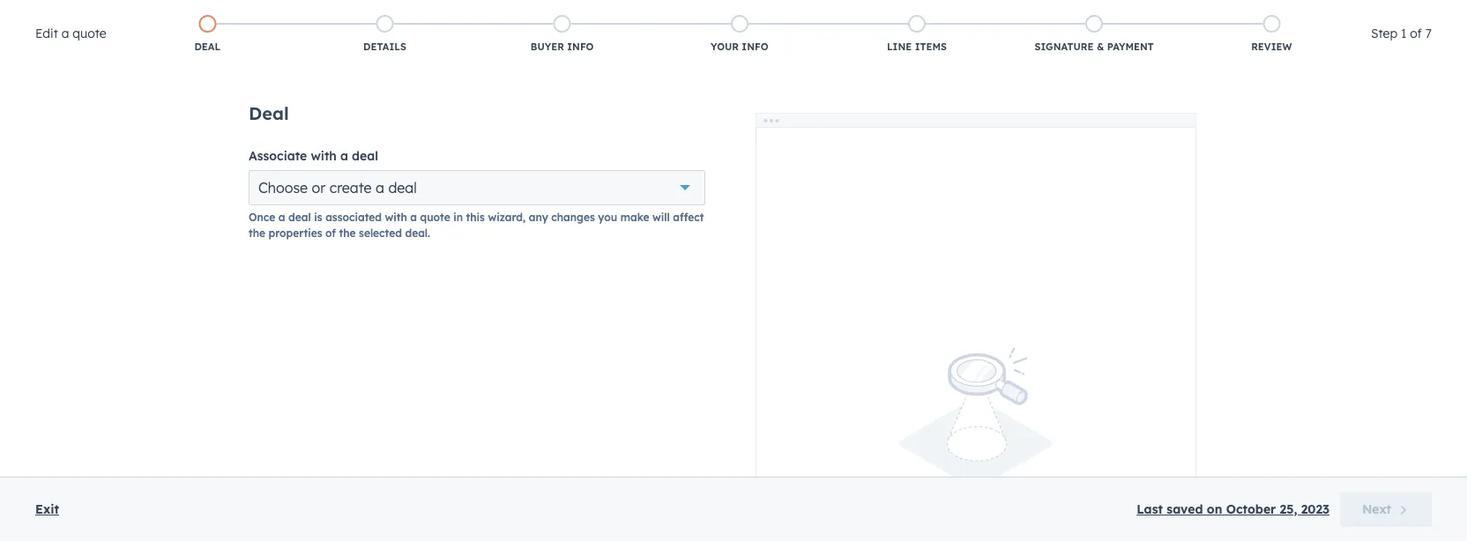Task type: describe. For each thing, give the bounding box(es) containing it.
next
[[1363, 502, 1392, 517]]

in
[[454, 210, 463, 224]]

info for your info
[[742, 41, 769, 53]]

details
[[363, 41, 406, 53]]

last saved on october 25, 2023 button
[[1137, 499, 1330, 520]]

set up payments link
[[668, 164, 799, 192]]

your info
[[711, 41, 769, 53]]

upgrade image
[[1138, 8, 1153, 24]]

create.
[[602, 168, 651, 186]]

date
[[1172, 298, 1200, 311]]

wizard,
[[488, 210, 526, 224]]

saved
[[1167, 502, 1203, 517]]

expiration
[[1100, 298, 1169, 311]]

associate with a deal
[[249, 148, 378, 164]]

you inside once a deal is associated with a quote in this wizard, any changes you make will affect the properties of the selected deal.
[[598, 210, 618, 224]]

1 horizontal spatial deal
[[352, 148, 378, 164]]

line items
[[887, 41, 947, 53]]

signature & payment
[[1035, 41, 1154, 53]]

quotes
[[518, 168, 566, 186]]

with inside once a deal is associated with a quote in this wizard, any changes you make will affect the properties of the selected deal.
[[385, 210, 407, 224]]

all
[[408, 242, 424, 257]]

quote inside once a deal is associated with a quote in this wizard, any changes you make will affect the properties of the selected deal.
[[420, 210, 450, 224]]

items
[[915, 41, 947, 53]]

status:
[[261, 242, 301, 257]]

any inside "page section" element
[[487, 168, 514, 186]]

once
[[249, 210, 275, 224]]

payments for set up payments
[[718, 172, 768, 185]]

7
[[1426, 26, 1432, 41]]

buyer info
[[531, 41, 594, 53]]

create
[[330, 179, 372, 197]]

any inside once a deal is associated with a quote in this wizard, any changes you make will affect the properties of the selected deal.
[[529, 210, 548, 224]]

deal inside once a deal is associated with a quote in this wizard, any changes you make will affect the properties of the selected deal.
[[288, 210, 311, 224]]

2 the from the left
[[339, 226, 356, 239]]

a up deal.
[[410, 210, 417, 224]]

Search HubSpot search field
[[1220, 37, 1436, 67]]

line
[[887, 41, 912, 53]]

last saved on october 25, 2023
[[1137, 502, 1330, 517]]

2 menu item from the left
[[1355, 0, 1446, 28]]

deal main content
[[249, 102, 1219, 542]]

deal list item
[[119, 11, 296, 57]]

2023
[[1301, 502, 1330, 517]]

choose
[[258, 179, 308, 197]]

choose or create a deal
[[258, 179, 417, 197]]

of inside once a deal is associated with a quote in this wizard, any changes you make will affect the properties of the selected deal.
[[325, 226, 336, 239]]

1
[[1401, 26, 1407, 41]]

affect
[[673, 210, 704, 224]]

will
[[653, 210, 670, 224]]

help button
[[1265, 0, 1295, 28]]

list containing deal
[[119, 11, 1361, 57]]

upgrade
[[1157, 8, 1206, 23]]

1 horizontal spatial payments
[[257, 168, 328, 186]]

selected
[[359, 226, 402, 239]]

2 column header from the left
[[388, 286, 561, 325]]

set up payments to collect payments within hubspot from any quotes you create.
[[61, 168, 651, 186]]

all users
[[408, 242, 460, 257]]

at
[[966, 335, 978, 351]]

up for set up payments to collect payments within hubspot from any quotes you create.
[[88, 168, 107, 186]]

buyer info list item
[[474, 11, 651, 57]]

set up payments
[[683, 172, 768, 185]]

review list item
[[1183, 11, 1361, 57]]

last
[[1137, 502, 1163, 517]]

a up "within"
[[340, 148, 348, 164]]

make
[[621, 210, 650, 224]]

0 horizontal spatial with
[[311, 148, 337, 164]]



Task type: locate. For each thing, give the bounding box(es) containing it.
the down once
[[249, 226, 265, 239]]

upgrade menu
[[1125, 0, 1446, 28]]

2 vertical spatial deal
[[288, 210, 311, 224]]

you left make
[[598, 210, 618, 224]]

&
[[1097, 41, 1104, 53]]

exit button
[[35, 499, 59, 520]]

review
[[1252, 41, 1292, 53]]

once a deal is associated with a quote in this wizard, any changes you make will affect the properties of the selected deal.
[[249, 210, 704, 239]]

from
[[448, 168, 482, 186]]

5 column header from the left
[[1252, 286, 1424, 325]]

signature
[[1035, 41, 1094, 53]]

0 horizontal spatial the
[[249, 226, 265, 239]]

0 vertical spatial you
[[571, 168, 597, 186]]

a
[[62, 26, 69, 41], [340, 148, 348, 164], [376, 179, 384, 197], [279, 210, 285, 224], [410, 210, 417, 224]]

1 the from the left
[[249, 226, 265, 239]]

0 horizontal spatial up
[[88, 168, 107, 186]]

25,
[[1280, 502, 1298, 517]]

users
[[428, 242, 460, 257]]

0 horizontal spatial set
[[61, 168, 84, 186]]

a right create
[[376, 179, 384, 197]]

expiration date
[[1100, 298, 1200, 311]]

with
[[311, 148, 337, 164], [385, 210, 407, 224]]

0 horizontal spatial quote
[[73, 26, 106, 41]]

today
[[928, 335, 963, 351]]

1 vertical spatial deal
[[249, 102, 289, 124]]

details list item
[[296, 11, 474, 57]]

deal.
[[405, 226, 430, 239]]

help image
[[1272, 8, 1288, 24]]

buyer
[[531, 41, 564, 53]]

pm
[[1010, 335, 1028, 351]]

quote right edit
[[73, 26, 106, 41]]

banner
[[42, 93, 1425, 122]]

page section element
[[0, 76, 1468, 213]]

you inside "page section" element
[[571, 168, 597, 186]]

any right from on the left top of page
[[487, 168, 514, 186]]

0 horizontal spatial deal
[[194, 41, 221, 53]]

info right 'your'
[[742, 41, 769, 53]]

0 horizontal spatial payments
[[111, 168, 182, 186]]

a right once
[[279, 210, 285, 224]]

banner inside "page section" element
[[42, 93, 1425, 122]]

marketplaces image
[[1235, 8, 1251, 24]]

edit
[[35, 26, 58, 41]]

deal up deal.
[[388, 179, 417, 197]]

3:04
[[982, 335, 1006, 351]]

set for set up payments to collect payments within hubspot from any quotes you create.
[[61, 168, 84, 186]]

payments
[[111, 168, 182, 186], [257, 168, 328, 186], [718, 172, 768, 185]]

payments for set up payments to collect payments within hubspot from any quotes you create.
[[111, 168, 182, 186]]

all users button
[[397, 232, 473, 267]]

0 horizontal spatial info
[[567, 41, 594, 53]]

to
[[186, 168, 201, 186]]

payment
[[1107, 41, 1154, 53]]

up up search search box
[[88, 168, 107, 186]]

line items list item
[[828, 11, 1006, 57]]

deal up properties in the top of the page
[[288, 210, 311, 224]]

1 menu item from the left
[[1219, 0, 1222, 28]]

next button
[[1341, 492, 1432, 527]]

0 vertical spatial quote
[[73, 26, 106, 41]]

on
[[1207, 502, 1223, 517]]

1 vertical spatial quote
[[420, 210, 450, 224]]

quote
[[755, 298, 792, 311]]

info for buyer info
[[567, 41, 594, 53]]

menu item
[[1219, 0, 1222, 28], [1355, 0, 1446, 28]]

1 horizontal spatial any
[[529, 210, 548, 224]]

1 vertical spatial with
[[385, 210, 407, 224]]

0 vertical spatial of
[[1410, 26, 1422, 41]]

a inside popup button
[[376, 179, 384, 197]]

step
[[1371, 26, 1398, 41]]

1 horizontal spatial menu item
[[1355, 0, 1446, 28]]

deal inside popup button
[[388, 179, 417, 197]]

of
[[1410, 26, 1422, 41], [325, 226, 336, 239]]

quote
[[73, 26, 106, 41], [420, 210, 450, 224]]

step 1 of 7
[[1371, 26, 1432, 41]]

deal up the set up payments to collect payments within hubspot from any quotes you create.
[[352, 148, 378, 164]]

0 horizontal spatial deal
[[288, 210, 311, 224]]

deal
[[352, 148, 378, 164], [388, 179, 417, 197], [288, 210, 311, 224]]

menu item left marketplaces popup button
[[1219, 0, 1222, 28]]

edit a quote
[[35, 26, 106, 41]]

signature & payment list item
[[1006, 11, 1183, 57]]

1 horizontal spatial info
[[742, 41, 769, 53]]

info right "buyer"
[[567, 41, 594, 53]]

1 vertical spatial of
[[325, 226, 336, 239]]

column header
[[43, 286, 388, 325], [388, 286, 561, 325], [561, 286, 734, 325], [906, 286, 1079, 325], [1252, 286, 1424, 325]]

today at 3:04 pm
[[928, 335, 1028, 351]]

1 vertical spatial any
[[529, 210, 548, 224]]

collect
[[206, 168, 252, 186]]

menu item up search hubspot search box
[[1355, 0, 1446, 28]]

1 horizontal spatial set
[[683, 172, 700, 185]]

deal
[[194, 41, 221, 53], [249, 102, 289, 124]]

is
[[314, 210, 322, 224]]

changes
[[551, 210, 595, 224]]

1 horizontal spatial the
[[339, 226, 356, 239]]

or
[[312, 179, 326, 197]]

1 horizontal spatial quote
[[420, 210, 450, 224]]

2 horizontal spatial payments
[[718, 172, 768, 185]]

2 info from the left
[[742, 41, 769, 53]]

properties
[[269, 226, 322, 239]]

0 horizontal spatial menu item
[[1219, 0, 1222, 28]]

your
[[711, 41, 739, 53]]

a right edit
[[62, 26, 69, 41]]

owner
[[795, 298, 837, 311]]

1 column header from the left
[[43, 286, 388, 325]]

Search search field
[[42, 232, 250, 267]]

1 horizontal spatial you
[[598, 210, 618, 224]]

deal inside list item
[[194, 41, 221, 53]]

0 horizontal spatial you
[[571, 168, 597, 186]]

3 column header from the left
[[561, 286, 734, 325]]

associated
[[326, 210, 382, 224]]

quote owner
[[755, 298, 837, 311]]

with up or
[[311, 148, 337, 164]]

deal inside "main content"
[[249, 102, 289, 124]]

marketplaces button
[[1224, 0, 1261, 28]]

up up the affect
[[703, 172, 715, 185]]

associate
[[249, 148, 307, 164]]

up for set up payments
[[703, 172, 715, 185]]

your info list item
[[651, 11, 828, 57]]

info
[[567, 41, 594, 53], [742, 41, 769, 53]]

choose or create a deal button
[[249, 170, 706, 205]]

1 info from the left
[[567, 41, 594, 53]]

1 horizontal spatial deal
[[249, 102, 289, 124]]

the
[[249, 226, 265, 239], [339, 226, 356, 239]]

quote left in
[[420, 210, 450, 224]]

with up selected
[[385, 210, 407, 224]]

hubspot
[[381, 168, 443, 186]]

you up changes
[[571, 168, 597, 186]]

you
[[571, 168, 597, 186], [598, 210, 618, 224]]

the down associated
[[339, 226, 356, 239]]

of down associated
[[325, 226, 336, 239]]

set
[[61, 168, 84, 186], [683, 172, 700, 185]]

4 column header from the left
[[906, 286, 1079, 325]]

up
[[88, 168, 107, 186], [703, 172, 715, 185]]

1 horizontal spatial up
[[703, 172, 715, 185]]

any right wizard,
[[529, 210, 548, 224]]

1 horizontal spatial with
[[385, 210, 407, 224]]

list
[[119, 11, 1361, 57]]

0 horizontal spatial of
[[325, 226, 336, 239]]

2 horizontal spatial deal
[[388, 179, 417, 197]]

1 horizontal spatial of
[[1410, 26, 1422, 41]]

any
[[487, 168, 514, 186], [529, 210, 548, 224]]

0 horizontal spatial any
[[487, 168, 514, 186]]

october
[[1226, 502, 1276, 517]]

1 vertical spatial you
[[598, 210, 618, 224]]

0 vertical spatial with
[[311, 148, 337, 164]]

0 vertical spatial deal
[[194, 41, 221, 53]]

set for set up payments
[[683, 172, 700, 185]]

of right 1
[[1410, 26, 1422, 41]]

0 vertical spatial deal
[[352, 148, 378, 164]]

within
[[332, 168, 377, 186]]

exit
[[35, 502, 59, 517]]

this
[[466, 210, 485, 224]]

1 vertical spatial deal
[[388, 179, 417, 197]]

0 vertical spatial any
[[487, 168, 514, 186]]



Task type: vqa. For each thing, say whether or not it's contained in the screenshot.
'LINK OPENS IN A NEW WINDOW' icon
no



